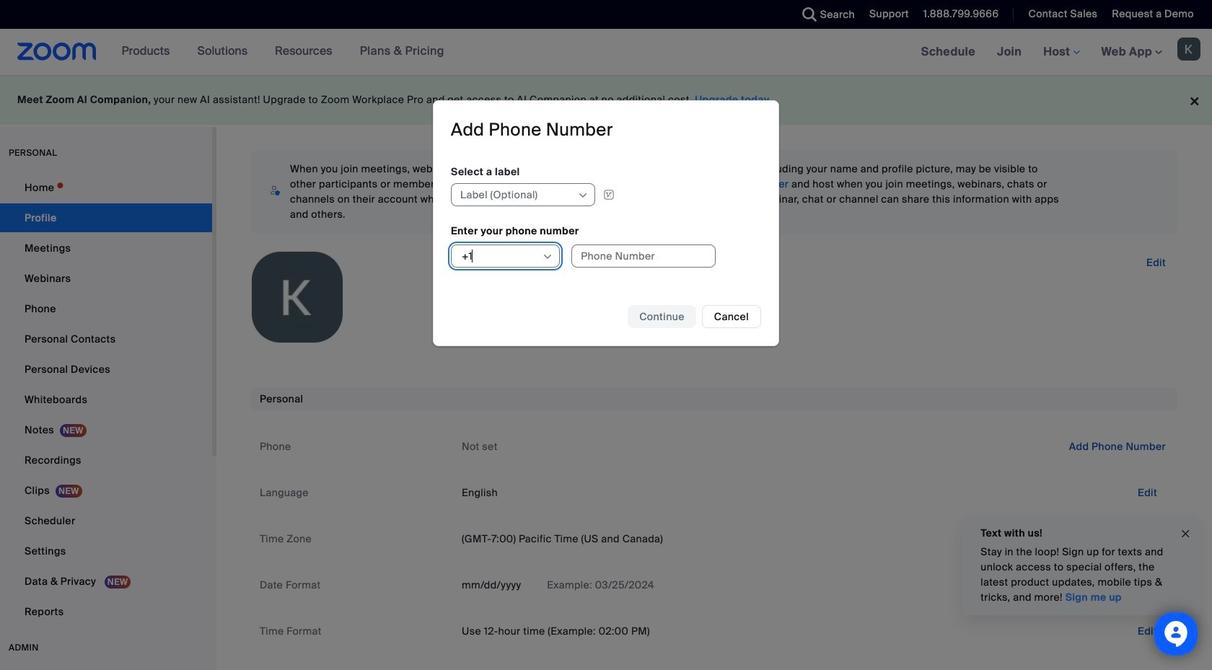 Task type: vqa. For each thing, say whether or not it's contained in the screenshot.
Select Country text field
yes



Task type: locate. For each thing, give the bounding box(es) containing it.
footer
[[0, 75, 1213, 125]]

Select Country text field
[[461, 245, 542, 267]]

heading
[[451, 119, 613, 141]]

personal menu menu
[[0, 173, 212, 628]]

dialog
[[433, 101, 780, 346]]

application
[[451, 183, 736, 206]]

support version for phone label image
[[599, 188, 619, 201]]

banner
[[0, 29, 1213, 76]]

close image
[[1180, 526, 1192, 542]]



Task type: describe. For each thing, give the bounding box(es) containing it.
product information navigation
[[111, 29, 455, 75]]

show options image
[[578, 190, 589, 201]]

meetings navigation
[[911, 29, 1213, 76]]

user photo image
[[252, 252, 343, 343]]

Phone Number text field
[[572, 244, 716, 268]]

show options image
[[542, 251, 554, 262]]



